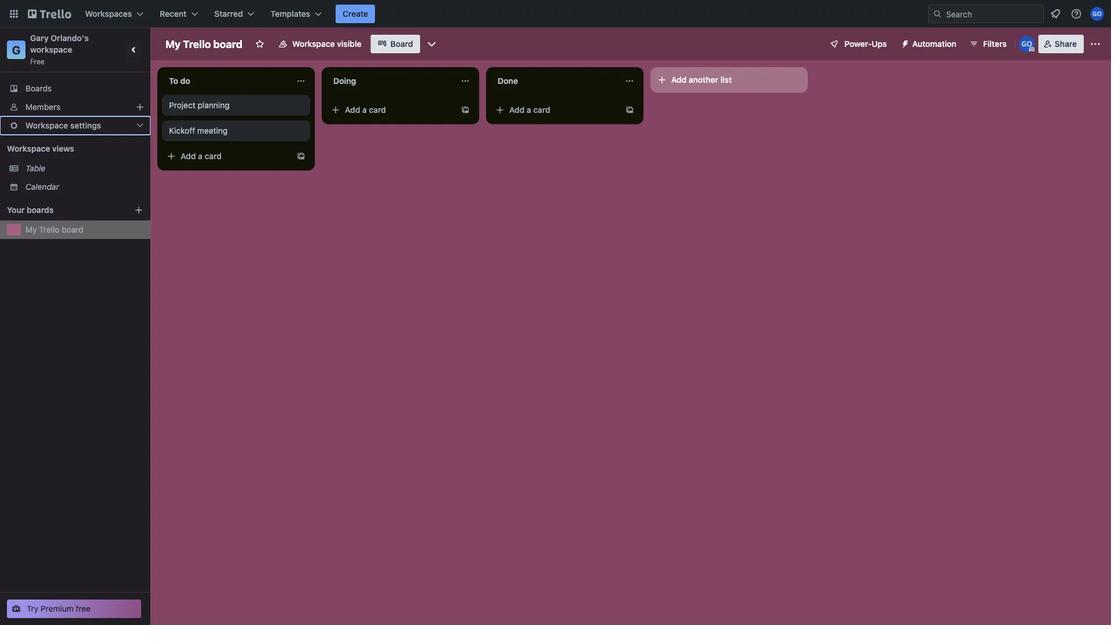Task type: locate. For each thing, give the bounding box(es) containing it.
card for done
[[533, 105, 550, 115]]

workspace
[[30, 45, 72, 54]]

a down doing text field
[[362, 105, 367, 115]]

done
[[498, 76, 518, 86]]

my trello board
[[166, 38, 242, 50], [25, 225, 83, 234]]

board down the starred
[[213, 38, 242, 50]]

workspace visible button
[[271, 35, 368, 53]]

add
[[671, 75, 687, 85], [345, 105, 360, 115], [509, 105, 525, 115], [181, 151, 196, 161]]

1 horizontal spatial my
[[166, 38, 181, 50]]

0 horizontal spatial add a card button
[[162, 147, 292, 166]]

gary orlando (garyorlando) image
[[1019, 36, 1035, 52]]

workspace down members
[[25, 121, 68, 130]]

free
[[30, 57, 45, 65]]

gary orlando's workspace free
[[30, 33, 91, 65]]

workspace views
[[7, 144, 74, 153]]

add a card button down kickoff meeting link
[[162, 147, 292, 166]]

0 vertical spatial create from template… image
[[461, 105, 470, 115]]

my down recent
[[166, 38, 181, 50]]

add board image
[[134, 205, 144, 215]]

board
[[213, 38, 242, 50], [62, 225, 83, 234]]

your boards
[[7, 205, 54, 215]]

my down your boards
[[25, 225, 37, 234]]

share button
[[1039, 35, 1084, 53]]

0 horizontal spatial my trello board
[[25, 225, 83, 234]]

Doing text field
[[326, 72, 454, 90]]

workspace for workspace visible
[[292, 39, 335, 49]]

Done text field
[[491, 72, 618, 90]]

1 horizontal spatial a
[[362, 105, 367, 115]]

add down kickoff
[[181, 151, 196, 161]]

1 vertical spatial trello
[[39, 225, 59, 234]]

0 horizontal spatial card
[[205, 151, 222, 161]]

trello down boards on the left top of the page
[[39, 225, 59, 234]]

add a card for doing
[[345, 105, 386, 115]]

1 vertical spatial board
[[62, 225, 83, 234]]

workspace inside button
[[292, 39, 335, 49]]

card
[[369, 105, 386, 115], [533, 105, 550, 115], [205, 151, 222, 161]]

calendar link
[[25, 181, 144, 193]]

card down meeting
[[205, 151, 222, 161]]

to do
[[169, 76, 190, 86]]

a for to do
[[198, 151, 203, 161]]

0 vertical spatial board
[[213, 38, 242, 50]]

2 vertical spatial workspace
[[7, 144, 50, 153]]

trello
[[183, 38, 211, 50], [39, 225, 59, 234]]

1 horizontal spatial add a card
[[345, 105, 386, 115]]

trello down the recent dropdown button
[[183, 38, 211, 50]]

power-ups
[[845, 39, 887, 49]]

views
[[52, 144, 74, 153]]

0 horizontal spatial create from template… image
[[296, 152, 306, 161]]

my trello board link
[[25, 224, 144, 236]]

gary
[[30, 33, 49, 43]]

workspace inside popup button
[[25, 121, 68, 130]]

recent button
[[153, 5, 205, 23]]

0 horizontal spatial add a card
[[181, 151, 222, 161]]

1 horizontal spatial my trello board
[[166, 38, 242, 50]]

a down done text box
[[527, 105, 531, 115]]

1 vertical spatial create from template… image
[[296, 152, 306, 161]]

1 vertical spatial workspace
[[25, 121, 68, 130]]

add a card for to do
[[181, 151, 222, 161]]

settings
[[70, 121, 101, 130]]

0 horizontal spatial trello
[[39, 225, 59, 234]]

my inside my trello board link
[[25, 225, 37, 234]]

Search field
[[942, 5, 1044, 23]]

my
[[166, 38, 181, 50], [25, 225, 37, 234]]

add another list
[[671, 75, 732, 85]]

add a card
[[345, 105, 386, 115], [509, 105, 550, 115], [181, 151, 222, 161]]

workspace down templates popup button
[[292, 39, 335, 49]]

orlando's
[[51, 33, 89, 43]]

0 vertical spatial workspace
[[292, 39, 335, 49]]

my trello board down the starred
[[166, 38, 242, 50]]

1 horizontal spatial trello
[[183, 38, 211, 50]]

create from template… image for to do
[[296, 152, 306, 161]]

back to home image
[[28, 5, 71, 23]]

0 horizontal spatial my
[[25, 225, 37, 234]]

workspace for workspace settings
[[25, 121, 68, 130]]

add down done
[[509, 105, 525, 115]]

1 horizontal spatial add a card button
[[326, 101, 456, 119]]

my trello board down your boards with 1 items element
[[25, 225, 83, 234]]

filters button
[[966, 35, 1010, 53]]

workspace
[[292, 39, 335, 49], [25, 121, 68, 130], [7, 144, 50, 153]]

power-ups button
[[821, 35, 894, 53]]

add a card button down doing text field
[[326, 101, 456, 119]]

this member is an admin of this board. image
[[1029, 47, 1035, 52]]

0 vertical spatial my trello board
[[166, 38, 242, 50]]

0 vertical spatial my
[[166, 38, 181, 50]]

add a card down done
[[509, 105, 550, 115]]

switch to… image
[[8, 8, 20, 20]]

customize views image
[[426, 38, 437, 50]]

1 horizontal spatial board
[[213, 38, 242, 50]]

try
[[27, 604, 38, 613]]

premium
[[41, 604, 74, 613]]

your
[[7, 205, 25, 215]]

members link
[[0, 98, 150, 116]]

board down your boards with 1 items element
[[62, 225, 83, 234]]

a for done
[[527, 105, 531, 115]]

To do text field
[[162, 72, 289, 90]]

starred button
[[207, 5, 261, 23]]

2 horizontal spatial add a card button
[[491, 101, 620, 119]]

add a card button down done text box
[[491, 101, 620, 119]]

add down doing
[[345, 105, 360, 115]]

2 horizontal spatial add a card
[[509, 105, 550, 115]]

workspace up table
[[7, 144, 50, 153]]

add a card down kickoff meeting
[[181, 151, 222, 161]]

create from template… image
[[461, 105, 470, 115], [296, 152, 306, 161]]

boards
[[25, 84, 52, 93]]

calendar
[[25, 182, 59, 192]]

gary orlando's workspace link
[[30, 33, 91, 54]]

1 horizontal spatial create from template… image
[[461, 105, 470, 115]]

to
[[169, 76, 178, 86]]

table link
[[25, 163, 144, 174]]

gary orlando (garyorlando) image
[[1090, 7, 1104, 21]]

add a card button
[[326, 101, 456, 119], [491, 101, 620, 119], [162, 147, 292, 166]]

a
[[362, 105, 367, 115], [527, 105, 531, 115], [198, 151, 203, 161]]

1 horizontal spatial card
[[369, 105, 386, 115]]

0 notifications image
[[1049, 7, 1063, 21]]

templates button
[[264, 5, 329, 23]]

add left another
[[671, 75, 687, 85]]

create
[[343, 9, 368, 19]]

0 vertical spatial trello
[[183, 38, 211, 50]]

1 vertical spatial my
[[25, 225, 37, 234]]

kickoff
[[169, 126, 195, 135]]

visible
[[337, 39, 362, 49]]

a down kickoff meeting
[[198, 151, 203, 161]]

2 horizontal spatial card
[[533, 105, 550, 115]]

add a card down doing
[[345, 105, 386, 115]]

card for to do
[[205, 151, 222, 161]]

card down doing text field
[[369, 105, 386, 115]]

automation button
[[896, 35, 964, 53]]

0 horizontal spatial a
[[198, 151, 203, 161]]

2 horizontal spatial a
[[527, 105, 531, 115]]

card down done text box
[[533, 105, 550, 115]]



Task type: vqa. For each thing, say whether or not it's contained in the screenshot.
Greg Robinson (gregrobinson96) image
no



Task type: describe. For each thing, give the bounding box(es) containing it.
project
[[169, 100, 195, 110]]

starred
[[214, 9, 243, 19]]

workspaces
[[85, 9, 132, 19]]

add a card button for doing
[[326, 101, 456, 119]]

add a card button for to do
[[162, 147, 292, 166]]

workspace for workspace views
[[7, 144, 50, 153]]

workspace visible
[[292, 39, 362, 49]]

doing
[[333, 76, 356, 86]]

primary element
[[0, 0, 1111, 28]]

board inside text field
[[213, 38, 242, 50]]

table
[[25, 164, 45, 173]]

0 horizontal spatial board
[[62, 225, 83, 234]]

a for doing
[[362, 105, 367, 115]]

workspace settings
[[25, 121, 101, 130]]

templates
[[271, 9, 310, 19]]

add for doing
[[345, 105, 360, 115]]

search image
[[933, 9, 942, 19]]

list
[[721, 75, 732, 85]]

add another list button
[[651, 67, 808, 93]]

add a card button for done
[[491, 101, 620, 119]]

project planning
[[169, 100, 230, 110]]

automation
[[912, 39, 957, 49]]

workspace navigation collapse icon image
[[126, 42, 142, 58]]

another
[[689, 75, 718, 85]]

kickoff meeting
[[169, 126, 228, 135]]

share
[[1055, 39, 1077, 49]]

boards link
[[0, 79, 150, 98]]

add a card for done
[[509, 105, 550, 115]]

planning
[[198, 100, 230, 110]]

add for done
[[509, 105, 525, 115]]

free
[[76, 604, 91, 613]]

board link
[[371, 35, 420, 53]]

sm image
[[896, 35, 912, 51]]

my inside board name text field
[[166, 38, 181, 50]]

add inside button
[[671, 75, 687, 85]]

your boards with 1 items element
[[7, 203, 117, 217]]

my trello board inside board name text field
[[166, 38, 242, 50]]

show menu image
[[1090, 38, 1101, 50]]

do
[[180, 76, 190, 86]]

recent
[[160, 9, 187, 19]]

Board name text field
[[160, 35, 248, 53]]

meeting
[[197, 126, 228, 135]]

workspace settings button
[[0, 116, 150, 135]]

board
[[390, 39, 413, 49]]

g
[[12, 43, 20, 56]]

try premium free button
[[7, 600, 141, 618]]

try premium free
[[27, 604, 91, 613]]

project planning link
[[169, 100, 303, 111]]

workspaces button
[[78, 5, 151, 23]]

kickoff meeting link
[[169, 125, 303, 137]]

ups
[[872, 39, 887, 49]]

create button
[[336, 5, 375, 23]]

members
[[25, 102, 60, 112]]

g link
[[7, 41, 25, 59]]

boards
[[27, 205, 54, 215]]

add for to do
[[181, 151, 196, 161]]

create from template… image
[[625, 105, 634, 115]]

card for doing
[[369, 105, 386, 115]]

star or unstar board image
[[255, 39, 264, 49]]

create from template… image for doing
[[461, 105, 470, 115]]

power-
[[845, 39, 872, 49]]

1 vertical spatial my trello board
[[25, 225, 83, 234]]

trello inside board name text field
[[183, 38, 211, 50]]

filters
[[983, 39, 1007, 49]]

open information menu image
[[1071, 8, 1082, 20]]



